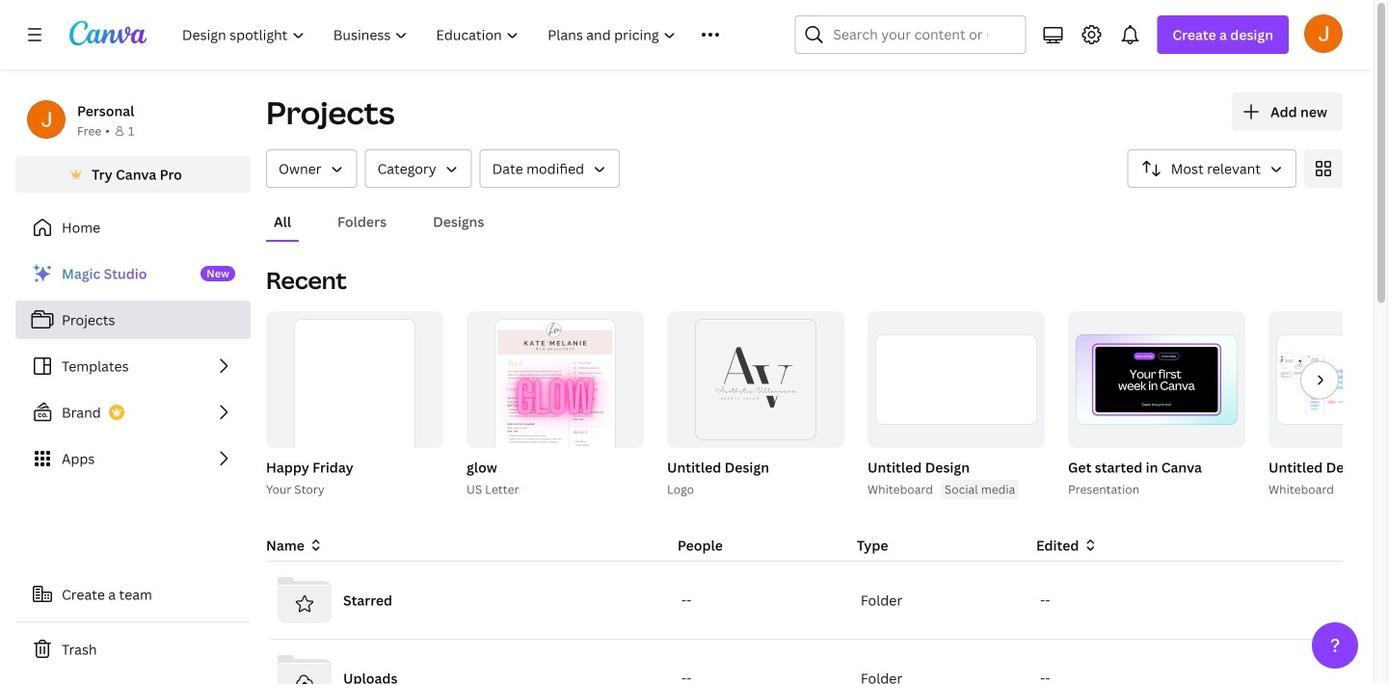 Task type: vqa. For each thing, say whether or not it's contained in the screenshot.
design in dropdown button
no



Task type: describe. For each thing, give the bounding box(es) containing it.
7 group from the left
[[868, 311, 1045, 448]]

4 group from the left
[[467, 311, 644, 476]]

3 group from the left
[[463, 311, 644, 499]]

jeremy miller image
[[1305, 14, 1343, 53]]

8 group from the left
[[1064, 311, 1246, 499]]

9 group from the left
[[1068, 311, 1246, 448]]

5 group from the left
[[663, 311, 845, 499]]



Task type: locate. For each thing, give the bounding box(es) containing it.
6 group from the left
[[864, 311, 1045, 499]]

group
[[262, 311, 444, 535], [266, 311, 444, 535], [463, 311, 644, 499], [467, 311, 644, 476], [663, 311, 845, 499], [864, 311, 1045, 499], [868, 311, 1045, 448], [1064, 311, 1246, 499], [1068, 311, 1246, 448], [1265, 311, 1388, 499], [1269, 311, 1388, 448]]

None search field
[[795, 15, 1026, 54]]

Search search field
[[833, 16, 988, 53]]

Category button
[[365, 149, 472, 188]]

11 group from the left
[[1269, 311, 1388, 448]]

Owner button
[[266, 149, 357, 188]]

Date modified button
[[480, 149, 620, 188]]

10 group from the left
[[1265, 311, 1388, 499]]

Sort by button
[[1128, 149, 1297, 188]]

1 group from the left
[[262, 311, 444, 535]]

list
[[15, 255, 251, 478]]

2 group from the left
[[266, 311, 444, 535]]

top level navigation element
[[170, 15, 749, 54], [170, 15, 749, 54]]



